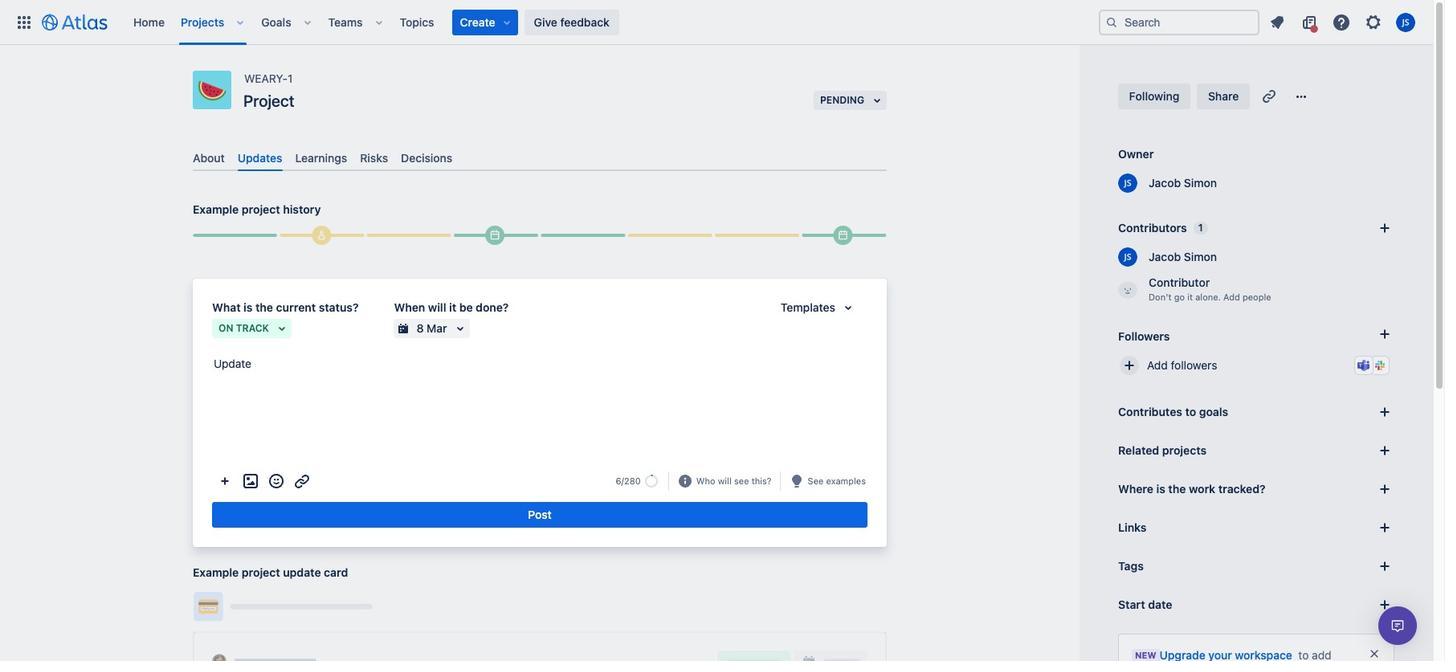 Task type: describe. For each thing, give the bounding box(es) containing it.
insert link image
[[293, 472, 312, 491]]

this?
[[752, 476, 772, 486]]

related projects
[[1119, 444, 1207, 457]]

start
[[1119, 598, 1146, 612]]

1 inside weary-1 project
[[288, 72, 293, 85]]

add inside contributor don't go it alone. add people
[[1224, 292, 1241, 302]]

goals
[[1200, 405, 1229, 419]]

home
[[133, 15, 165, 29]]

weary-1 project
[[244, 72, 295, 110]]

new link
[[1132, 648, 1293, 661]]

is for what
[[244, 301, 253, 314]]

will for who
[[718, 476, 732, 486]]

topics
[[400, 15, 434, 29]]

more actions image
[[215, 472, 235, 491]]

contributor
[[1149, 276, 1210, 289]]

Main content area, start typing to enter text. text field
[[212, 355, 868, 379]]

templates button
[[771, 298, 868, 318]]

add files, videos, or images image
[[241, 472, 260, 491]]

close banner image
[[1369, 648, 1381, 661]]

add followers
[[1148, 358, 1218, 372]]

updates
[[238, 151, 282, 165]]

done?
[[476, 301, 509, 314]]

what is the current status?
[[212, 301, 359, 314]]

feedback
[[561, 15, 610, 29]]

people
[[1243, 292, 1272, 302]]

8 mar button
[[394, 319, 470, 338]]

give
[[534, 15, 558, 29]]

risks
[[360, 151, 388, 165]]

post button
[[212, 502, 868, 528]]

teams
[[328, 15, 363, 29]]

learnings
[[295, 151, 347, 165]]

contributes
[[1119, 405, 1183, 419]]

contributor don't go it alone. add people
[[1149, 276, 1272, 302]]

history
[[283, 203, 321, 216]]

when
[[394, 301, 425, 314]]

post
[[528, 508, 552, 522]]

example project history
[[193, 203, 321, 216]]

weary-
[[244, 72, 288, 85]]

project for history
[[242, 203, 280, 216]]

start date
[[1119, 598, 1173, 612]]

give feedback
[[534, 15, 610, 29]]

share
[[1209, 89, 1239, 103]]

projects link
[[176, 9, 229, 35]]

banner containing home
[[0, 0, 1434, 45]]

goals
[[261, 15, 291, 29]]

will for when
[[428, 301, 446, 314]]

followers
[[1119, 329, 1170, 343]]

work
[[1189, 482, 1216, 496]]

tags
[[1119, 559, 1144, 573]]

help image
[[1332, 12, 1352, 32]]

date
[[1149, 598, 1173, 612]]

templates
[[781, 301, 836, 314]]

card
[[324, 566, 348, 580]]

track
[[236, 322, 269, 334]]

insert emoji image
[[267, 472, 286, 491]]

open intercom messenger image
[[1389, 616, 1408, 636]]

tab list containing about
[[186, 145, 894, 171]]

related
[[1119, 444, 1160, 457]]

goals link
[[257, 9, 296, 35]]

on
[[219, 322, 233, 334]]

add inside 'button'
[[1148, 358, 1168, 372]]

share button
[[1197, 84, 1251, 109]]

update
[[214, 357, 251, 371]]

update
[[283, 566, 321, 580]]

msteams logo showing  channels are connected to this project image
[[1358, 359, 1371, 372]]

example for example project update card
[[193, 566, 239, 580]]

see examples button
[[806, 474, 868, 489]]

go
[[1175, 292, 1185, 302]]

8
[[417, 322, 424, 335]]

be
[[459, 301, 473, 314]]

following
[[1130, 89, 1180, 103]]



Task type: locate. For each thing, give the bounding box(es) containing it.
1 vertical spatial the
[[1169, 482, 1187, 496]]

topics link
[[395, 9, 439, 35]]

example project update card
[[193, 566, 348, 580]]

1 vertical spatial project
[[242, 566, 280, 580]]

1 horizontal spatial add
[[1224, 292, 1241, 302]]

links
[[1119, 521, 1147, 534]]

project left update
[[242, 566, 280, 580]]

example
[[193, 203, 239, 216], [193, 566, 239, 580]]

top element
[[10, 0, 1099, 45]]

where is the work tracked?
[[1119, 482, 1266, 496]]

on track
[[219, 322, 269, 334]]

the
[[256, 301, 273, 314], [1169, 482, 1187, 496]]

is for where
[[1157, 482, 1166, 496]]

0 horizontal spatial will
[[428, 301, 446, 314]]

add right add follower image
[[1148, 358, 1168, 372]]

1 horizontal spatial 1
[[1199, 222, 1204, 234]]

is
[[244, 301, 253, 314], [1157, 482, 1166, 496]]

tab list
[[186, 145, 894, 171]]

contributors
[[1119, 221, 1188, 235]]

about
[[193, 151, 225, 165]]

add right alone.
[[1224, 292, 1241, 302]]

1 vertical spatial add
[[1148, 358, 1168, 372]]

is up on track
[[244, 301, 253, 314]]

0 vertical spatial project
[[242, 203, 280, 216]]

1 vertical spatial is
[[1157, 482, 1166, 496]]

the for current
[[256, 301, 273, 314]]

add followers button
[[1112, 348, 1402, 383]]

new
[[1136, 650, 1157, 661]]

the left work
[[1169, 482, 1187, 496]]

current
[[276, 301, 316, 314]]

0 vertical spatial is
[[244, 301, 253, 314]]

who will see this? button
[[695, 474, 774, 489]]

1 vertical spatial example
[[193, 566, 239, 580]]

0 horizontal spatial it
[[449, 301, 457, 314]]

see examples
[[808, 476, 866, 486]]

home link
[[129, 9, 170, 35]]

owner
[[1119, 147, 1154, 161]]

projects
[[1163, 444, 1207, 457]]

project for update
[[242, 566, 280, 580]]

add
[[1224, 292, 1241, 302], [1148, 358, 1168, 372]]

0 horizontal spatial is
[[244, 301, 253, 314]]

Search field
[[1099, 9, 1260, 35]]

tracked?
[[1219, 482, 1266, 496]]

1 horizontal spatial is
[[1157, 482, 1166, 496]]

1 up project
[[288, 72, 293, 85]]

who will see this?
[[697, 476, 772, 486]]

projects
[[181, 15, 224, 29]]

1 project from the top
[[242, 203, 280, 216]]

1
[[288, 72, 293, 85], [1199, 222, 1204, 234]]

it left be
[[449, 301, 457, 314]]

is right where
[[1157, 482, 1166, 496]]

it right 'go'
[[1188, 292, 1193, 302]]

will inside popup button
[[718, 476, 732, 486]]

search image
[[1106, 16, 1119, 29]]

what
[[212, 301, 241, 314]]

0 vertical spatial add
[[1224, 292, 1241, 302]]

1 horizontal spatial the
[[1169, 482, 1187, 496]]

1 example from the top
[[193, 203, 239, 216]]

will left see
[[718, 476, 732, 486]]

decisions
[[401, 151, 453, 165]]

1 vertical spatial 1
[[1199, 222, 1204, 234]]

0 vertical spatial the
[[256, 301, 273, 314]]

slack logo showing nan channels are connected to this project image
[[1374, 359, 1387, 372]]

status?
[[319, 301, 359, 314]]

add a follower image
[[1376, 325, 1395, 344]]

the for work
[[1169, 482, 1187, 496]]

it inside contributor don't go it alone. add people
[[1188, 292, 1193, 302]]

see
[[808, 476, 824, 486]]

don't
[[1149, 292, 1172, 302]]

when will it be done?
[[394, 301, 509, 314]]

2 example from the top
[[193, 566, 239, 580]]

to
[[1186, 405, 1197, 419]]

0 horizontal spatial add
[[1148, 358, 1168, 372]]

1 vertical spatial will
[[718, 476, 732, 486]]

project left "history"
[[242, 203, 280, 216]]

contributes to goals
[[1119, 405, 1229, 419]]

on track button
[[212, 319, 292, 338]]

1 right contributors
[[1199, 222, 1204, 234]]

who
[[697, 476, 716, 486]]

banner
[[0, 0, 1434, 45]]

0 vertical spatial example
[[193, 203, 239, 216]]

alone.
[[1196, 292, 1221, 302]]

8 mar
[[417, 322, 447, 335]]

2 project from the top
[[242, 566, 280, 580]]

add follower image
[[1120, 356, 1140, 375]]

examples
[[827, 476, 866, 486]]

0 vertical spatial will
[[428, 301, 446, 314]]

mar
[[427, 322, 447, 335]]

0 vertical spatial 1
[[288, 72, 293, 85]]

project
[[244, 92, 295, 110]]

project
[[242, 203, 280, 216], [242, 566, 280, 580]]

see
[[734, 476, 749, 486]]

will
[[428, 301, 446, 314], [718, 476, 732, 486]]

teams link
[[324, 9, 368, 35]]

it
[[1188, 292, 1193, 302], [449, 301, 457, 314]]

where
[[1119, 482, 1154, 496]]

1 horizontal spatial it
[[1188, 292, 1193, 302]]

0 horizontal spatial the
[[256, 301, 273, 314]]

followers
[[1171, 358, 1218, 372]]

following button
[[1119, 84, 1191, 109]]

example for example project history
[[193, 203, 239, 216]]

1 horizontal spatial will
[[718, 476, 732, 486]]

give feedback button
[[524, 9, 619, 35]]

weary-1 link
[[244, 71, 293, 87]]

0 horizontal spatial 1
[[288, 72, 293, 85]]

the up track
[[256, 301, 273, 314]]

6/280
[[616, 476, 641, 486]]

will up the mar
[[428, 301, 446, 314]]



Task type: vqa. For each thing, say whether or not it's contained in the screenshot.
this?
yes



